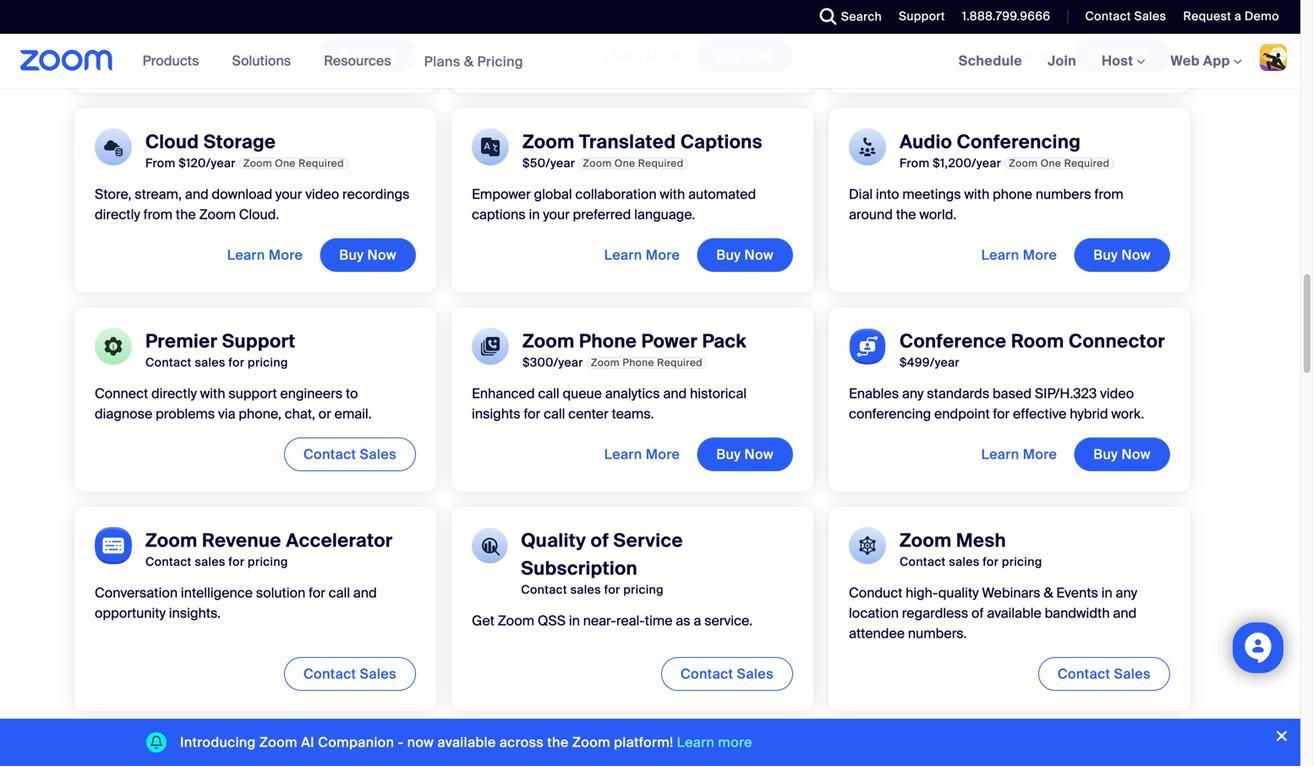 Task type: vqa. For each thing, say whether or not it's contained in the screenshot.
"footer"
no



Task type: describe. For each thing, give the bounding box(es) containing it.
1.888.799.9666
[[962, 8, 1051, 24]]

real-
[[616, 612, 645, 630]]

-
[[398, 734, 404, 752]]

1 vertical spatial call
[[544, 405, 565, 423]]

product information navigation
[[130, 34, 536, 89]]

chat,
[[285, 405, 315, 423]]

sales for zoom revenue accelerator
[[360, 666, 397, 683]]

$120/year
[[179, 155, 236, 171]]

global
[[534, 185, 572, 203]]

from inside "dial into meetings with phone numbers from around the world."
[[1094, 185, 1124, 203]]

1 horizontal spatial a
[[1235, 8, 1242, 24]]

& inside conduct high-quality webinars & events in any location regardless of available bandwidth and attendee numbers.
[[1044, 584, 1053, 602]]

for inside enables any standards based sip/h.323 video conferencing endpoint for effective hybrid work.
[[993, 405, 1010, 423]]

pack
[[702, 330, 747, 354]]

zoom inside the zoom mesh contact sales for pricing
[[900, 529, 952, 553]]

host button
[[1102, 52, 1145, 70]]

intelligence
[[181, 584, 253, 602]]

webinars
[[982, 584, 1040, 602]]

language.
[[634, 206, 695, 223]]

power
[[641, 330, 698, 354]]

phone,
[[239, 405, 281, 423]]

cloud
[[145, 130, 199, 154]]

conference room connector logo image
[[849, 328, 886, 365]]

contact sales link for quality of service subscription
[[661, 658, 793, 691]]

get zoom qss in near-real-time as a service.
[[472, 612, 753, 630]]

with for automated
[[660, 185, 685, 203]]

available inside conduct high-quality webinars & events in any location regardless of available bandwidth and attendee numbers.
[[987, 605, 1042, 623]]

quality
[[938, 584, 979, 602]]

conferencing
[[849, 405, 931, 423]]

recordings
[[342, 185, 410, 203]]

required inside zoom phone power pack $300/year zoom phone required
[[657, 356, 703, 369]]

sales inside the premier support contact sales for pricing
[[195, 355, 225, 371]]

opportunity
[[95, 605, 166, 623]]

contact sales link for zoom mesh
[[1038, 658, 1170, 691]]

quality
[[521, 529, 586, 553]]

$300/year
[[523, 355, 583, 371]]

join
[[1048, 52, 1077, 70]]

translated
[[579, 130, 676, 154]]

store, stream, and download your video recordings directly from the zoom cloud.
[[95, 185, 410, 223]]

enhanced
[[472, 385, 535, 403]]

empower global collaboration with automated captions in your preferred language.
[[472, 185, 756, 223]]

now
[[407, 734, 434, 752]]

cloud.
[[239, 206, 279, 223]]

problems
[[156, 405, 215, 423]]

contact sales for zoom mesh
[[1058, 666, 1151, 683]]

across
[[499, 734, 544, 752]]

to inside connect directly with support engineers to diagnose problems via phone, chat, or email.
[[346, 385, 358, 403]]

sales inside zoom revenue accelerator contact sales for pricing
[[195, 554, 225, 570]]

connector
[[1069, 330, 1165, 354]]

one for conferencing
[[1041, 157, 1061, 170]]

contact sales for premier support
[[303, 446, 397, 464]]

solution
[[256, 584, 305, 602]]

around
[[849, 206, 893, 223]]

bandwidth
[[1045, 605, 1110, 623]]

zoom inside zoom revenue accelerator contact sales for pricing
[[145, 529, 197, 553]]

audio
[[900, 130, 952, 154]]

near-
[[583, 612, 616, 630]]

for inside the zoom mesh contact sales for pricing
[[983, 554, 999, 570]]

quality of service subscription logo image
[[472, 527, 508, 565]]

audio conferencing from $1,200/year zoom one required
[[900, 130, 1110, 171]]

diagnose
[[95, 405, 152, 423]]

queue
[[563, 385, 602, 403]]

endpoint
[[934, 405, 990, 423]]

enables any standards based sip/h.323 video conferencing endpoint for effective hybrid work.
[[849, 385, 1144, 423]]

for inside zoom revenue accelerator contact sales for pricing
[[229, 554, 245, 570]]

request a demo
[[1183, 8, 1279, 24]]

automated
[[688, 185, 756, 203]]

zoom phone power pack logo image
[[472, 328, 509, 365]]

center
[[568, 405, 609, 423]]

call inside "conversation intelligence solution for call and opportunity insights."
[[329, 584, 350, 602]]

in for zoom mesh
[[1102, 584, 1113, 602]]

high-
[[906, 584, 938, 602]]

0 horizontal spatial a
[[694, 612, 701, 630]]

via
[[218, 405, 235, 423]]

contact inside quality of service subscription contact sales for pricing
[[521, 582, 567, 598]]

for inside enhanced call queue analytics and historical insights for call center teams.
[[524, 405, 540, 423]]

1 vertical spatial phone
[[623, 356, 654, 369]]

of inside expand your reach with an increased attendee capacity of up to 1,000 participants.
[[904, 6, 917, 24]]

in for zoom translated captions
[[529, 206, 540, 223]]

or
[[318, 405, 331, 423]]

the inside store, stream, and download your video recordings directly from the zoom cloud.
[[176, 206, 196, 223]]

contact sales link for premier support
[[284, 438, 416, 472]]

location
[[849, 605, 899, 623]]

zoom up $300/year
[[523, 330, 575, 354]]

zoom left "ai"
[[259, 734, 298, 752]]

numbers
[[1036, 185, 1091, 203]]

attendee inside conduct high-quality webinars & events in any location regardless of available bandwidth and attendee numbers.
[[849, 625, 905, 643]]

plans & pricing
[[424, 53, 523, 70]]

conversation
[[95, 584, 178, 602]]

contact sales for quality of service subscription
[[681, 666, 774, 683]]

zoom right the get
[[498, 612, 534, 630]]

time
[[645, 612, 673, 630]]

sales for quality of service subscription
[[737, 666, 774, 683]]

more
[[718, 734, 752, 752]]

learn more link
[[677, 734, 752, 752]]

any inside conduct high-quality webinars & events in any location regardless of available bandwidth and attendee numbers.
[[1116, 584, 1137, 602]]

video for cloud storage
[[305, 185, 339, 203]]

support link down reach
[[899, 8, 945, 24]]

insights.
[[169, 605, 221, 623]]

engineers
[[280, 385, 343, 403]]

qss
[[538, 612, 566, 630]]

zoom revenue accelerator logo image
[[95, 527, 132, 565]]

your inside expand your reach with an increased attendee capacity of up to 1,000 participants.
[[899, 0, 926, 4]]

analytics
[[605, 385, 660, 403]]

platform!
[[614, 734, 673, 752]]

directly inside connect directly with support engineers to diagnose problems via phone, chat, or email.
[[151, 385, 197, 403]]

demo
[[1245, 8, 1279, 24]]

the for introducing zoom ai companion - now available across the zoom platform! learn more
[[547, 734, 569, 752]]

premier
[[145, 330, 217, 354]]

mesh
[[956, 529, 1006, 553]]

enhanced call queue analytics and historical insights for call center teams.
[[472, 385, 747, 423]]

captions
[[681, 130, 762, 154]]

up
[[920, 6, 936, 24]]

schedule link
[[946, 34, 1035, 88]]

sales inside quality of service subscription contact sales for pricing
[[570, 582, 601, 598]]

and inside store, stream, and download your video recordings directly from the zoom cloud.
[[185, 185, 209, 203]]

and inside "conversation intelligence solution for call and opportunity insights."
[[353, 584, 377, 602]]

for inside quality of service subscription contact sales for pricing
[[604, 582, 620, 598]]

zoom translated captions $50/year zoom one required
[[523, 130, 762, 171]]

to inside expand your reach with an increased attendee capacity of up to 1,000 participants.
[[939, 6, 951, 24]]

pricing inside the premier support contact sales for pricing
[[248, 355, 288, 371]]

conference room connector $499/year
[[900, 330, 1165, 371]]

required for translated
[[638, 157, 684, 170]]

search
[[841, 9, 882, 25]]

1 horizontal spatial in
[[569, 612, 580, 630]]

revenue
[[202, 529, 281, 553]]



Task type: locate. For each thing, give the bounding box(es) containing it.
sales down mesh
[[949, 554, 980, 570]]

zoom inside store, stream, and download your video recordings directly from the zoom cloud.
[[199, 206, 236, 223]]

in right events
[[1102, 584, 1113, 602]]

into
[[876, 185, 899, 203]]

conversation intelligence solution for call and opportunity insights.
[[95, 584, 377, 623]]

plans
[[424, 53, 460, 70]]

zoom right zoom revenue accelerator logo
[[145, 529, 197, 553]]

video up work.
[[1100, 385, 1134, 403]]

1 vertical spatial support
[[222, 330, 296, 354]]

as
[[676, 612, 690, 630]]

1 vertical spatial video
[[1100, 385, 1134, 403]]

zoom inside 'audio conferencing from $1,200/year zoom one required'
[[1009, 157, 1038, 170]]

0 vertical spatial video
[[305, 185, 339, 203]]

world.
[[919, 206, 957, 223]]

contact sales down email.
[[303, 446, 397, 464]]

video inside store, stream, and download your video recordings directly from the zoom cloud.
[[305, 185, 339, 203]]

one inside zoom translated captions $50/year zoom one required
[[615, 157, 635, 170]]

1 one from the left
[[275, 157, 296, 170]]

in right qss
[[569, 612, 580, 630]]

1 horizontal spatial to
[[939, 6, 951, 24]]

directly down the store,
[[95, 206, 140, 223]]

0 horizontal spatial any
[[902, 385, 924, 403]]

for down based at right bottom
[[993, 405, 1010, 423]]

premier support logo image
[[95, 328, 132, 365]]

the right across
[[547, 734, 569, 752]]

for
[[229, 355, 245, 371], [524, 405, 540, 423], [993, 405, 1010, 423], [229, 554, 245, 570], [983, 554, 999, 570], [604, 582, 620, 598], [309, 584, 325, 602]]

0 horizontal spatial video
[[305, 185, 339, 203]]

required down translated at top
[[638, 157, 684, 170]]

connect directly with support engineers to diagnose problems via phone, chat, or email.
[[95, 385, 372, 423]]

for up get zoom qss in near-real-time as a service.
[[604, 582, 620, 598]]

contact up qss
[[521, 582, 567, 598]]

0 horizontal spatial &
[[464, 53, 474, 70]]

pricing inside the zoom mesh contact sales for pricing
[[1002, 554, 1042, 570]]

0 horizontal spatial support
[[222, 330, 296, 354]]

preferred
[[573, 206, 631, 223]]

phone
[[579, 330, 637, 354], [623, 356, 654, 369]]

& inside product information navigation
[[464, 53, 474, 70]]

support
[[229, 385, 277, 403]]

app
[[1203, 52, 1230, 70]]

required down power
[[657, 356, 703, 369]]

support
[[899, 8, 945, 24], [222, 330, 296, 354]]

0 vertical spatial phone
[[579, 330, 637, 354]]

pricing up support
[[248, 355, 288, 371]]

the inside "dial into meetings with phone numbers from around the world."
[[896, 206, 916, 223]]

2 from from the left
[[900, 155, 930, 171]]

0 horizontal spatial available
[[437, 734, 496, 752]]

pricing inside quality of service subscription contact sales for pricing
[[623, 582, 664, 598]]

with for an
[[968, 0, 993, 4]]

directly up problems
[[151, 385, 197, 403]]

0 horizontal spatial attendee
[[849, 625, 905, 643]]

3 one from the left
[[1041, 157, 1061, 170]]

sales for premier support
[[360, 446, 397, 464]]

cloud storage logo image
[[95, 128, 132, 166]]

from for audio conferencing
[[900, 155, 930, 171]]

for up support
[[229, 355, 245, 371]]

1 horizontal spatial from
[[900, 155, 930, 171]]

2 vertical spatial your
[[543, 206, 570, 223]]

dial into meetings with phone numbers from around the world.
[[849, 185, 1124, 223]]

1 vertical spatial of
[[591, 529, 609, 553]]

zoom down "storage"
[[243, 157, 272, 170]]

for down mesh
[[983, 554, 999, 570]]

directly
[[95, 206, 140, 223], [151, 385, 197, 403]]

0 horizontal spatial directly
[[95, 206, 140, 223]]

conferencing
[[957, 130, 1081, 154]]

your up cloud.
[[275, 185, 302, 203]]

one up numbers
[[1041, 157, 1061, 170]]

1 horizontal spatial of
[[904, 6, 917, 24]]

0 horizontal spatial to
[[346, 385, 358, 403]]

to up email.
[[346, 385, 358, 403]]

zoom down conferencing
[[1009, 157, 1038, 170]]

& left events
[[1044, 584, 1053, 602]]

from down stream,
[[143, 206, 172, 223]]

plans & pricing link
[[424, 53, 523, 70], [424, 53, 523, 70]]

for inside "conversation intelligence solution for call and opportunity insights."
[[309, 584, 325, 602]]

1 vertical spatial directly
[[151, 385, 197, 403]]

one inside cloud storage from $120/year zoom one required
[[275, 157, 296, 170]]

0 horizontal spatial of
[[591, 529, 609, 553]]

profile picture image
[[1260, 44, 1287, 71]]

meetings
[[902, 185, 961, 203]]

from for cloud storage
[[145, 155, 175, 171]]

1 horizontal spatial from
[[1094, 185, 1124, 203]]

2 horizontal spatial the
[[896, 206, 916, 223]]

$1,200/year
[[933, 155, 1001, 171]]

banner
[[0, 34, 1300, 89]]

1 horizontal spatial one
[[615, 157, 635, 170]]

web app
[[1171, 52, 1230, 70]]

sip/h.323
[[1035, 385, 1097, 403]]

expand your reach with an increased attendee capacity of up to 1,000 participants.
[[849, 0, 1136, 24]]

and inside conduct high-quality webinars & events in any location regardless of available bandwidth and attendee numbers.
[[1113, 605, 1137, 623]]

banner containing products
[[0, 34, 1300, 89]]

conduct high-quality webinars & events in any location regardless of available bandwidth and attendee numbers.
[[849, 584, 1137, 643]]

and right bandwidth
[[1113, 605, 1137, 623]]

store,
[[95, 185, 131, 203]]

required inside zoom translated captions $50/year zoom one required
[[638, 157, 684, 170]]

1 vertical spatial a
[[694, 612, 701, 630]]

2 horizontal spatial in
[[1102, 584, 1113, 602]]

pricing
[[477, 53, 523, 70]]

0 vertical spatial any
[[902, 385, 924, 403]]

of up subscription
[[591, 529, 609, 553]]

work.
[[1111, 405, 1144, 423]]

0 vertical spatial support
[[899, 8, 945, 24]]

1 horizontal spatial your
[[543, 206, 570, 223]]

pricing up the solution
[[248, 554, 288, 570]]

sales down the 'premier'
[[195, 355, 225, 371]]

of inside quality of service subscription contact sales for pricing
[[591, 529, 609, 553]]

from inside 'audio conferencing from $1,200/year zoom one required'
[[900, 155, 930, 171]]

zoom mesh contact sales for pricing
[[900, 529, 1042, 570]]

1 horizontal spatial any
[[1116, 584, 1137, 602]]

available
[[987, 605, 1042, 623], [437, 734, 496, 752]]

required inside 'audio conferencing from $1,200/year zoom one required'
[[1064, 157, 1110, 170]]

the for dial into meetings with phone numbers from around the world.
[[896, 206, 916, 223]]

email.
[[334, 405, 372, 423]]

and down accelerator
[[353, 584, 377, 602]]

video left recordings
[[305, 185, 339, 203]]

zoom up queue
[[591, 356, 620, 369]]

1 horizontal spatial &
[[1044, 584, 1053, 602]]

stream,
[[135, 185, 182, 203]]

quality of service subscription contact sales for pricing
[[521, 529, 683, 598]]

from inside store, stream, and download your video recordings directly from the zoom cloud.
[[143, 206, 172, 223]]

and
[[185, 185, 209, 203], [663, 385, 687, 403], [353, 584, 377, 602], [1113, 605, 1137, 623]]

with inside "dial into meetings with phone numbers from around the world."
[[964, 185, 990, 203]]

expand
[[849, 0, 896, 4]]

from right numbers
[[1094, 185, 1124, 203]]

effective
[[1013, 405, 1067, 423]]

support link left 1,000
[[886, 0, 949, 34]]

contact sales link
[[1073, 0, 1171, 34], [1085, 8, 1166, 24], [284, 438, 416, 472], [284, 658, 416, 691], [661, 658, 793, 691], [1038, 658, 1170, 691]]

sales inside the zoom mesh contact sales for pricing
[[949, 554, 980, 570]]

0 horizontal spatial from
[[145, 155, 175, 171]]

contact inside the zoom mesh contact sales for pricing
[[900, 554, 946, 570]]

audio conferencing logo image
[[849, 128, 886, 166]]

conference
[[900, 330, 1007, 354]]

web
[[1171, 52, 1200, 70]]

to down reach
[[939, 6, 951, 24]]

zoom revenue accelerator contact sales for pricing
[[145, 529, 393, 570]]

and right 'analytics'
[[663, 385, 687, 403]]

your down global
[[543, 206, 570, 223]]

zoom phone power pack $300/year zoom phone required
[[523, 330, 747, 371]]

increased
[[1015, 0, 1076, 4]]

products
[[143, 52, 199, 70]]

2 vertical spatial in
[[569, 612, 580, 630]]

support inside the premier support contact sales for pricing
[[222, 330, 296, 354]]

for inside the premier support contact sales for pricing
[[229, 355, 245, 371]]

$499/year
[[900, 355, 960, 371]]

with inside connect directly with support engineers to diagnose problems via phone, chat, or email.
[[200, 385, 225, 403]]

0 vertical spatial your
[[899, 0, 926, 4]]

2 horizontal spatial of
[[972, 605, 984, 623]]

learn
[[227, 47, 265, 64], [604, 47, 642, 64], [981, 47, 1019, 64], [227, 246, 265, 264], [604, 246, 642, 264], [981, 246, 1019, 264], [604, 446, 642, 464], [981, 446, 1019, 464], [677, 734, 715, 752]]

zoom down download
[[199, 206, 236, 223]]

1.888.799.9666 button
[[949, 0, 1055, 34], [962, 8, 1051, 24]]

request
[[1183, 8, 1231, 24]]

1 vertical spatial &
[[1044, 584, 1053, 602]]

available down webinars
[[987, 605, 1042, 623]]

for down revenue
[[229, 554, 245, 570]]

numbers.
[[908, 625, 967, 643]]

sales
[[1134, 8, 1166, 24], [360, 446, 397, 464], [360, 666, 397, 683], [737, 666, 774, 683], [1114, 666, 1151, 683]]

regardless
[[902, 605, 968, 623]]

2 horizontal spatial one
[[1041, 157, 1061, 170]]

service.
[[704, 612, 753, 630]]

accelerator
[[286, 529, 393, 553]]

web app button
[[1171, 52, 1242, 70]]

any inside enables any standards based sip/h.323 video conferencing endpoint for effective hybrid work.
[[902, 385, 924, 403]]

contact sales for zoom revenue accelerator
[[303, 666, 397, 683]]

a right as
[[694, 612, 701, 630]]

2 vertical spatial of
[[972, 605, 984, 623]]

meetings navigation
[[946, 34, 1300, 89]]

in inside empower global collaboration with automated captions in your preferred language.
[[529, 206, 540, 223]]

1 horizontal spatial available
[[987, 605, 1042, 623]]

your up up
[[899, 0, 926, 4]]

resources
[[324, 52, 391, 70]]

contact sales down bandwidth
[[1058, 666, 1151, 683]]

an
[[996, 0, 1011, 4]]

2 one from the left
[[615, 157, 635, 170]]

zoom left platform!
[[572, 734, 610, 752]]

from down cloud
[[145, 155, 175, 171]]

zoom up high-
[[900, 529, 952, 553]]

get
[[472, 612, 494, 630]]

0 horizontal spatial one
[[275, 157, 296, 170]]

required for conferencing
[[1064, 157, 1110, 170]]

of down quality on the bottom right of the page
[[972, 605, 984, 623]]

premier support contact sales for pricing
[[145, 330, 296, 371]]

1 from from the left
[[145, 155, 175, 171]]

ai
[[301, 734, 315, 752]]

and inside enhanced call queue analytics and historical insights for call center teams.
[[663, 385, 687, 403]]

with inside expand your reach with an increased attendee capacity of up to 1,000 participants.
[[968, 0, 993, 4]]

solutions
[[232, 52, 291, 70]]

any right events
[[1116, 584, 1137, 602]]

1 vertical spatial any
[[1116, 584, 1137, 602]]

directly inside store, stream, and download your video recordings directly from the zoom cloud.
[[95, 206, 140, 223]]

the down stream,
[[176, 206, 196, 223]]

1 horizontal spatial attendee
[[1080, 0, 1136, 4]]

call left center
[[544, 405, 565, 423]]

1 vertical spatial to
[[346, 385, 358, 403]]

with for phone
[[964, 185, 990, 203]]

collaboration
[[575, 185, 657, 203]]

a left demo
[[1235, 8, 1242, 24]]

0 vertical spatial directly
[[95, 206, 140, 223]]

and down $120/year
[[185, 185, 209, 203]]

one for translated
[[615, 157, 635, 170]]

0 horizontal spatial your
[[275, 185, 302, 203]]

0 vertical spatial available
[[987, 605, 1042, 623]]

the down the into
[[896, 206, 916, 223]]

with inside empower global collaboration with automated captions in your preferred language.
[[660, 185, 685, 203]]

one for storage
[[275, 157, 296, 170]]

contact down or at the left of the page
[[303, 446, 356, 464]]

contact inside zoom revenue accelerator contact sales for pricing
[[145, 554, 192, 570]]

zoom translated captions logo image
[[472, 128, 509, 166]]

capacity
[[849, 6, 901, 24]]

0 vertical spatial call
[[538, 385, 560, 403]]

contact down bandwidth
[[1058, 666, 1110, 683]]

call down $300/year
[[538, 385, 560, 403]]

insights
[[472, 405, 520, 423]]

from inside cloud storage from $120/year zoom one required
[[145, 155, 175, 171]]

contact down the 'premier'
[[145, 355, 192, 371]]

contact inside the premier support contact sales for pricing
[[145, 355, 192, 371]]

0 vertical spatial to
[[939, 6, 951, 24]]

attendee inside expand your reach with an increased attendee capacity of up to 1,000 participants.
[[1080, 0, 1136, 4]]

with up language.
[[660, 185, 685, 203]]

contact sales up companion in the bottom of the page
[[303, 666, 397, 683]]

required up recordings
[[298, 157, 344, 170]]

join link
[[1035, 34, 1089, 88]]

required inside cloud storage from $120/year zoom one required
[[298, 157, 344, 170]]

1 vertical spatial available
[[437, 734, 496, 752]]

0 vertical spatial of
[[904, 6, 917, 24]]

with up via
[[200, 385, 225, 403]]

0 vertical spatial a
[[1235, 8, 1242, 24]]

1 vertical spatial in
[[1102, 584, 1113, 602]]

contact sales down service.
[[681, 666, 774, 683]]

in
[[529, 206, 540, 223], [1102, 584, 1113, 602], [569, 612, 580, 630]]

sales up intelligence
[[195, 554, 225, 570]]

your inside empower global collaboration with automated captions in your preferred language.
[[543, 206, 570, 223]]

0 vertical spatial &
[[464, 53, 474, 70]]

one down "storage"
[[275, 157, 296, 170]]

of inside conduct high-quality webinars & events in any location regardless of available bandwidth and attendee numbers.
[[972, 605, 984, 623]]

buy
[[339, 47, 364, 64], [716, 47, 741, 64], [1094, 47, 1118, 64], [339, 246, 364, 264], [716, 246, 741, 264], [1094, 246, 1118, 264], [716, 446, 741, 464], [1094, 446, 1118, 464]]

contact sales link for zoom revenue accelerator
[[284, 658, 416, 691]]

learn more
[[227, 47, 303, 64], [604, 47, 680, 64], [981, 47, 1057, 64], [227, 246, 303, 264], [604, 246, 680, 264], [981, 246, 1057, 264], [604, 446, 680, 464], [981, 446, 1057, 464]]

contact up high-
[[900, 554, 946, 570]]

required for storage
[[298, 157, 344, 170]]

with up 1,000
[[968, 0, 993, 4]]

1 vertical spatial from
[[143, 206, 172, 223]]

for down the "enhanced"
[[524, 405, 540, 423]]

video for conference room connector
[[1100, 385, 1134, 403]]

0 horizontal spatial the
[[176, 206, 196, 223]]

0 vertical spatial from
[[1094, 185, 1124, 203]]

0 vertical spatial attendee
[[1080, 0, 1136, 4]]

with
[[968, 0, 993, 4], [660, 185, 685, 203], [964, 185, 990, 203], [200, 385, 225, 403]]

enables
[[849, 385, 899, 403]]

zoom up 'collaboration'
[[583, 157, 612, 170]]

phone
[[993, 185, 1032, 203]]

one
[[275, 157, 296, 170], [615, 157, 635, 170], [1041, 157, 1061, 170]]

pricing up webinars
[[1002, 554, 1042, 570]]

0 horizontal spatial from
[[143, 206, 172, 223]]

sales for zoom mesh
[[1114, 666, 1151, 683]]

1,000
[[954, 6, 989, 24]]

attendee down location
[[849, 625, 905, 643]]

pricing inside zoom revenue accelerator contact sales for pricing
[[248, 554, 288, 570]]

connect
[[95, 385, 148, 403]]

contact up "ai"
[[303, 666, 356, 683]]

1 horizontal spatial support
[[899, 8, 945, 24]]

pricing up real-
[[623, 582, 664, 598]]

available right now
[[437, 734, 496, 752]]

a
[[1235, 8, 1242, 24], [694, 612, 701, 630]]

required up numbers
[[1064, 157, 1110, 170]]

video inside enables any standards based sip/h.323 video conferencing endpoint for effective hybrid work.
[[1100, 385, 1134, 403]]

contact sales up host dropdown button in the right of the page
[[1085, 8, 1166, 24]]

from down audio
[[900, 155, 930, 171]]

of left up
[[904, 6, 917, 24]]

2 horizontal spatial your
[[899, 0, 926, 4]]

support up support
[[222, 330, 296, 354]]

& right plans
[[464, 53, 474, 70]]

subscription
[[521, 557, 638, 581]]

for right the solution
[[309, 584, 325, 602]]

hybrid
[[1070, 405, 1108, 423]]

your inside store, stream, and download your video recordings directly from the zoom cloud.
[[275, 185, 302, 203]]

sales down subscription
[[570, 582, 601, 598]]

2 vertical spatial call
[[329, 584, 350, 602]]

resources button
[[324, 34, 399, 88]]

from
[[145, 155, 175, 171], [900, 155, 930, 171]]

zoom logo image
[[20, 50, 113, 71]]

0 vertical spatial in
[[529, 206, 540, 223]]

zoom up the $50/year
[[523, 130, 575, 154]]

contact down service.
[[681, 666, 733, 683]]

in inside conduct high-quality webinars & events in any location regardless of available bandwidth and attendee numbers.
[[1102, 584, 1113, 602]]

one inside 'audio conferencing from $1,200/year zoom one required'
[[1041, 157, 1061, 170]]

participants.
[[992, 6, 1069, 24]]

contact up host
[[1085, 8, 1131, 24]]

in down global
[[529, 206, 540, 223]]

1 horizontal spatial directly
[[151, 385, 197, 403]]

1 vertical spatial your
[[275, 185, 302, 203]]

0 horizontal spatial in
[[529, 206, 540, 223]]

call down accelerator
[[329, 584, 350, 602]]

zoom inside cloud storage from $120/year zoom one required
[[243, 157, 272, 170]]

one down translated at top
[[615, 157, 635, 170]]

captions
[[472, 206, 526, 223]]

with down $1,200/year
[[964, 185, 990, 203]]

1 horizontal spatial video
[[1100, 385, 1134, 403]]

support down reach
[[899, 8, 945, 24]]

standards
[[927, 385, 990, 403]]

1 vertical spatial attendee
[[849, 625, 905, 643]]

zoom mesh logo image
[[849, 527, 886, 565]]

companion
[[318, 734, 394, 752]]

attendee up host
[[1080, 0, 1136, 4]]

any up conferencing
[[902, 385, 924, 403]]

contact up conversation
[[145, 554, 192, 570]]

1 horizontal spatial the
[[547, 734, 569, 752]]



